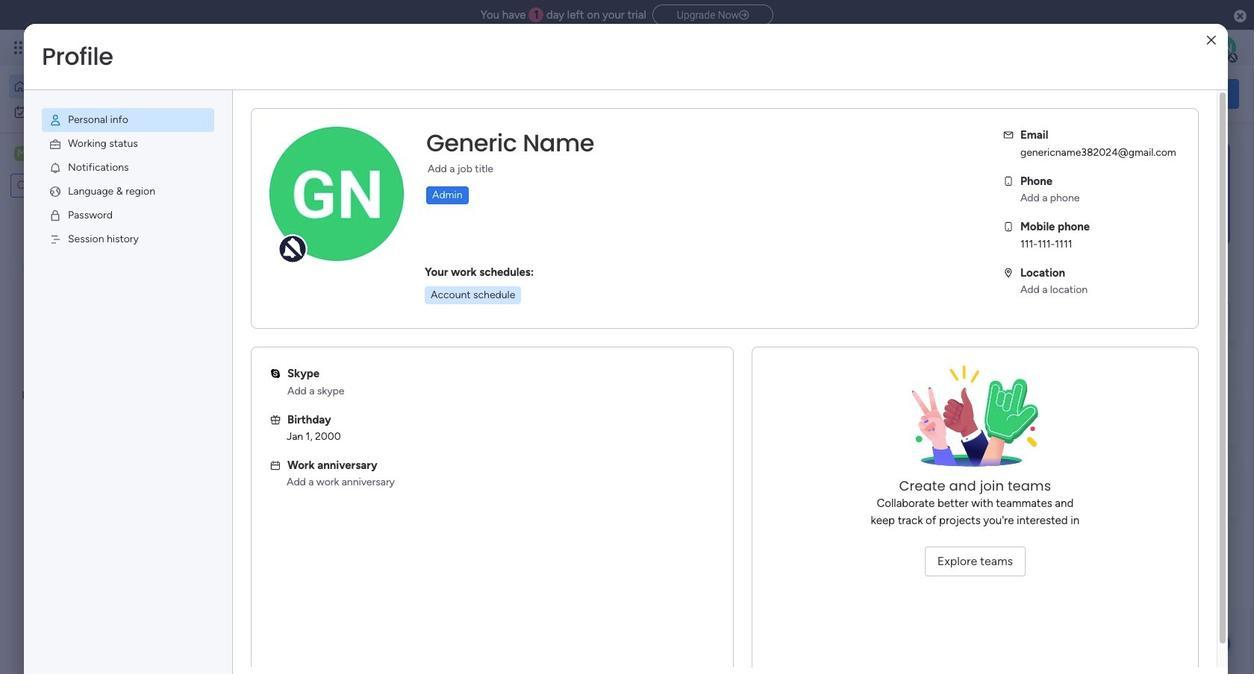 Task type: describe. For each thing, give the bounding box(es) containing it.
6 menu item from the top
[[42, 228, 214, 252]]

v2 user feedback image
[[1027, 85, 1039, 102]]

no teams image
[[901, 366, 1050, 478]]

session history image
[[49, 233, 62, 246]]

close my workspaces image
[[231, 436, 249, 454]]

public board image
[[249, 302, 266, 319]]

component image
[[496, 326, 509, 339]]

open update feed (inbox) image
[[231, 385, 249, 403]]

4 menu item from the top
[[42, 180, 214, 204]]

generic name image
[[1212, 36, 1236, 60]]

public board image
[[496, 302, 512, 319]]

dapulse close image
[[1234, 9, 1247, 24]]

close recently visited image
[[231, 152, 249, 169]]

password image
[[49, 209, 62, 222]]

clear search image
[[108, 178, 123, 193]]

1 menu item from the top
[[42, 108, 214, 132]]

v2 bolt switch image
[[1144, 85, 1153, 102]]

personal info image
[[49, 113, 62, 127]]

workspace selection element
[[14, 145, 125, 164]]

working status image
[[49, 137, 62, 151]]



Task type: locate. For each thing, give the bounding box(es) containing it.
5 menu item from the top
[[42, 204, 214, 228]]

language & region image
[[49, 185, 62, 199]]

1 vertical spatial option
[[9, 100, 181, 124]]

0 vertical spatial option
[[9, 75, 181, 99]]

menu item
[[42, 108, 214, 132], [42, 132, 214, 156], [42, 156, 214, 180], [42, 180, 214, 204], [42, 204, 214, 228], [42, 228, 214, 252]]

1 horizontal spatial workspace image
[[255, 480, 291, 516]]

getting started element
[[1015, 386, 1239, 446]]

option up workspace selection element
[[9, 100, 181, 124]]

component image
[[249, 326, 263, 339]]

Search in workspace field
[[31, 177, 107, 194]]

2 menu item from the top
[[42, 132, 214, 156]]

menu menu
[[24, 90, 232, 269]]

1 vertical spatial workspace image
[[255, 480, 291, 516]]

2 option from the top
[[9, 100, 181, 124]]

notifications image
[[49, 161, 62, 175]]

workspace image
[[14, 146, 29, 162], [255, 480, 291, 516]]

quick search results list box
[[231, 169, 979, 367]]

3 menu item from the top
[[42, 156, 214, 180]]

dapulse rightstroke image
[[739, 10, 749, 21]]

0 horizontal spatial workspace image
[[14, 146, 29, 162]]

add to favorites image
[[445, 303, 460, 318]]

option up personal info image
[[9, 75, 181, 99]]

0 vertical spatial workspace image
[[14, 146, 29, 162]]

select product image
[[13, 40, 28, 55]]

templates image image
[[1029, 143, 1226, 246]]

close image
[[1207, 35, 1216, 46]]

option
[[9, 75, 181, 99], [9, 100, 181, 124]]

1 option from the top
[[9, 75, 181, 99]]

None field
[[423, 128, 598, 159]]



Task type: vqa. For each thing, say whether or not it's contained in the screenshot.
Public board icon to the right
no



